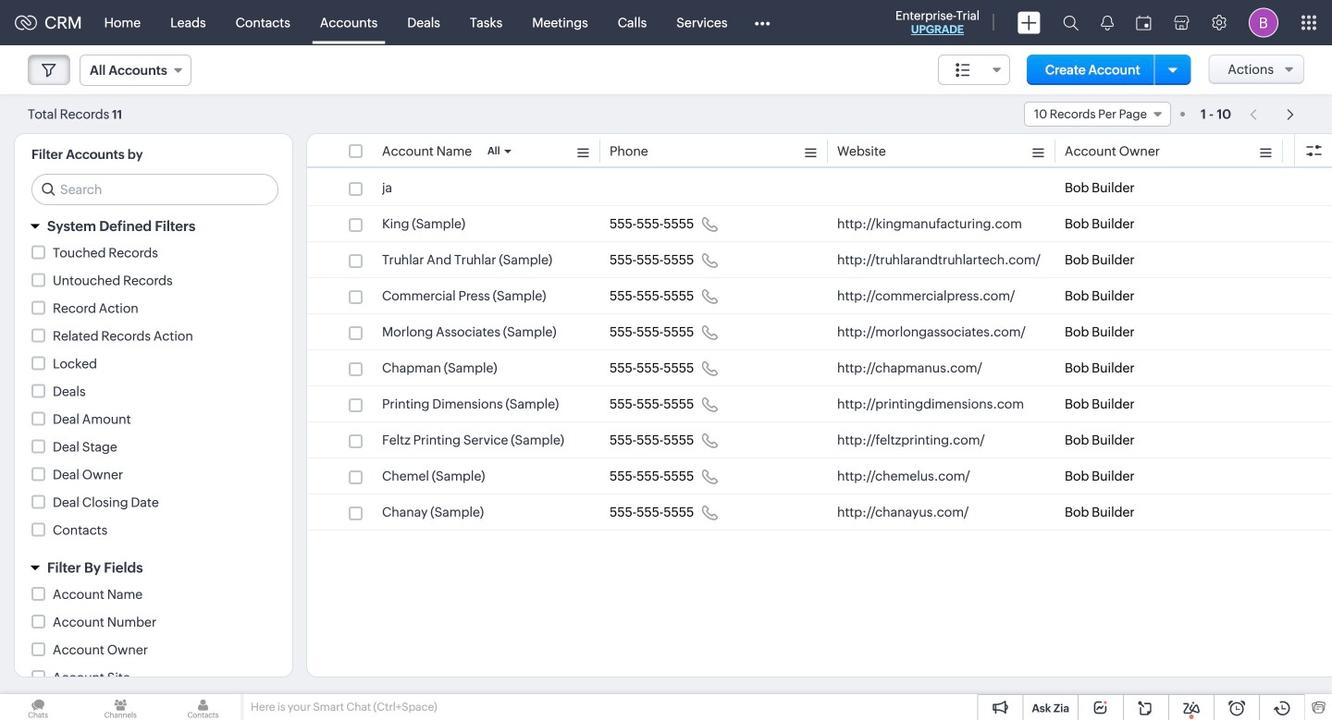 Task type: vqa. For each thing, say whether or not it's contained in the screenshot.
Profile element
yes



Task type: describe. For each thing, give the bounding box(es) containing it.
signals image
[[1101, 15, 1114, 31]]

none field the "size"
[[938, 55, 1010, 85]]

signals element
[[1090, 0, 1125, 45]]

search image
[[1063, 15, 1079, 31]]

contacts image
[[165, 695, 241, 721]]

profile element
[[1238, 0, 1290, 45]]

Other Modules field
[[742, 8, 782, 37]]



Task type: locate. For each thing, give the bounding box(es) containing it.
None field
[[80, 55, 191, 86], [938, 55, 1010, 85], [1024, 102, 1171, 127], [80, 55, 191, 86], [1024, 102, 1171, 127]]

Search text field
[[32, 175, 278, 204]]

chats image
[[0, 695, 76, 721]]

logo image
[[15, 15, 37, 30]]

size image
[[956, 62, 970, 79]]

channels image
[[83, 695, 159, 721]]

create menu element
[[1006, 0, 1052, 45]]

row group
[[307, 170, 1332, 531]]

profile image
[[1249, 8, 1278, 37]]

calendar image
[[1136, 15, 1152, 30]]

search element
[[1052, 0, 1090, 45]]

create menu image
[[1018, 12, 1041, 34]]



